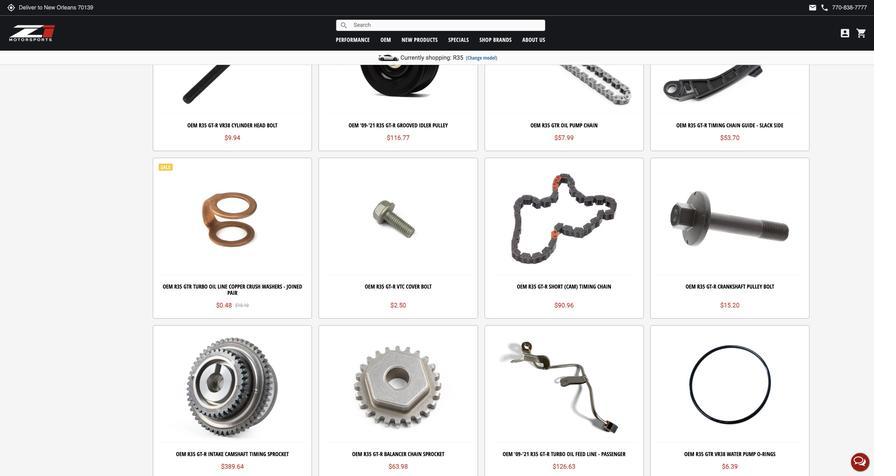 Task type: locate. For each thing, give the bounding box(es) containing it.
oem r35 gt-r vr38 cylinder head bolt
[[188, 122, 278, 129]]

2 vertical spatial timing
[[250, 450, 266, 458]]

oem for oem '09-'21 r35 gt-r turbo oil feed line - passenger
[[503, 450, 513, 458]]

vr38 left water
[[715, 450, 726, 458]]

(change model) link
[[466, 54, 498, 61]]

pump up $57.99
[[570, 122, 583, 129]]

pair
[[228, 289, 238, 297]]

timing
[[709, 122, 726, 129], [580, 283, 597, 291], [250, 450, 266, 458]]

sprocket
[[268, 450, 289, 458], [423, 450, 445, 458]]

2 vertical spatial oil
[[567, 450, 575, 458]]

pulley right 'idler'
[[433, 122, 448, 129]]

2 horizontal spatial gtr
[[706, 450, 714, 458]]

about us link
[[523, 36, 546, 43]]

0 horizontal spatial pump
[[570, 122, 583, 129]]

bolt
[[267, 122, 278, 129], [421, 283, 432, 291], [764, 283, 775, 291]]

gtr for turbo
[[184, 283, 192, 291]]

$63.98
[[389, 463, 408, 471]]

0 horizontal spatial '21
[[369, 122, 375, 129]]

gt- for oem r35 gt-r crankshaft pulley bolt
[[707, 283, 714, 291]]

r for oem r35 gt-r vr38 cylinder head bolt
[[215, 122, 218, 129]]

(change
[[466, 54, 482, 61]]

gt- for oem r35 gt-r balancer chain sprocket
[[373, 450, 380, 458]]

0 vertical spatial -
[[757, 122, 759, 129]]

1 horizontal spatial -
[[599, 450, 600, 458]]

gtr inside oem r35 gtr turbo oil line copper crush washers - joined pair
[[184, 283, 192, 291]]

1 horizontal spatial bolt
[[421, 283, 432, 291]]

oil inside oem r35 gtr turbo oil line copper crush washers - joined pair
[[209, 283, 216, 291]]

r35 for oem r35 gtr oil pump chain
[[542, 122, 550, 129]]

- left the joined
[[284, 283, 286, 291]]

$126.63
[[553, 463, 576, 471]]

0 vertical spatial timing
[[709, 122, 726, 129]]

oem r35 gt-r balancer chain sprocket
[[352, 450, 445, 458]]

$10.10
[[236, 303, 249, 308]]

0 vertical spatial vr38
[[220, 122, 230, 129]]

chain
[[584, 122, 598, 129], [727, 122, 741, 129], [598, 283, 612, 291], [408, 450, 422, 458]]

mail link
[[809, 3, 818, 12]]

oem r35 gtr oil pump chain
[[531, 122, 598, 129]]

$9.94
[[225, 134, 241, 142]]

search
[[340, 21, 348, 30]]

oem for oem r35 gt-r vr38 cylinder head bolt
[[188, 122, 198, 129]]

r35 for oem r35 gt-r timing chain guide - slack side
[[689, 122, 696, 129]]

water
[[728, 450, 742, 458]]

oem r35 gtr turbo oil line copper crush washers - joined pair
[[163, 283, 302, 297]]

line right feed
[[587, 450, 597, 458]]

shop
[[480, 36, 492, 43]]

oil left feed
[[567, 450, 575, 458]]

2 vertical spatial gtr
[[706, 450, 714, 458]]

oem for oem link
[[381, 36, 391, 43]]

1 vertical spatial timing
[[580, 283, 597, 291]]

my_location
[[7, 3, 15, 12]]

0 vertical spatial '21
[[369, 122, 375, 129]]

2 sprocket from the left
[[423, 450, 445, 458]]

gt- for oem r35 gt-r vtc cover bolt
[[386, 283, 393, 291]]

crankshaft
[[718, 283, 746, 291]]

oem inside oem r35 gtr turbo oil line copper crush washers - joined pair
[[163, 283, 173, 291]]

r35 for oem r35 gt-r balancer chain sprocket
[[364, 450, 372, 458]]

vr38 up $9.94
[[220, 122, 230, 129]]

oem r35 gt-r crankshaft pulley bolt
[[686, 283, 775, 291]]

intake
[[208, 450, 224, 458]]

oem r35 gt-r short (cam) timing chain
[[517, 283, 612, 291]]

performance
[[336, 36, 370, 43]]

1 vertical spatial oil
[[209, 283, 216, 291]]

oem for oem r35 gt-r vtc cover bolt
[[365, 283, 375, 291]]

'09-
[[360, 122, 369, 129], [515, 450, 523, 458]]

1 vertical spatial pulley
[[748, 283, 763, 291]]

0 vertical spatial gtr
[[552, 122, 560, 129]]

'21
[[369, 122, 375, 129], [523, 450, 529, 458]]

- left slack
[[757, 122, 759, 129]]

oem for oem r35 gtr vr38 water pump o-rings
[[685, 450, 695, 458]]

chain for oem r35 gt-r balancer chain sprocket
[[408, 450, 422, 458]]

1 horizontal spatial pump
[[744, 450, 756, 458]]

side
[[775, 122, 784, 129]]

turbo left pair
[[193, 283, 208, 291]]

pump left o-
[[744, 450, 756, 458]]

$6.39
[[723, 463, 738, 471]]

timing for sprocket
[[250, 450, 266, 458]]

cylinder
[[232, 122, 253, 129]]

line inside oem r35 gtr turbo oil line copper crush washers - joined pair
[[218, 283, 228, 291]]

currently shopping: r35 (change model)
[[401, 54, 498, 61]]

1 vertical spatial '09-
[[515, 450, 523, 458]]

bolt for oem r35 gt-r crankshaft pulley bolt
[[764, 283, 775, 291]]

mail phone
[[809, 3, 830, 12]]

pulley
[[433, 122, 448, 129], [748, 283, 763, 291]]

pulley right crankshaft
[[748, 283, 763, 291]]

0 horizontal spatial timing
[[250, 450, 266, 458]]

0 vertical spatial '09-
[[360, 122, 369, 129]]

about
[[523, 36, 538, 43]]

r35 for oem r35 gtr vr38 water pump o-rings
[[696, 450, 704, 458]]

oil left pair
[[209, 283, 216, 291]]

timing up $53.70
[[709, 122, 726, 129]]

1 horizontal spatial timing
[[580, 283, 597, 291]]

1 horizontal spatial sprocket
[[423, 450, 445, 458]]

r for oem r35 gt-r crankshaft pulley bolt
[[714, 283, 717, 291]]

timing for chain
[[580, 283, 597, 291]]

- left passenger
[[599, 450, 600, 458]]

0 horizontal spatial '09-
[[360, 122, 369, 129]]

idler
[[419, 122, 432, 129]]

'09- for oem '09-'21 r35 gt-r grooved idler pulley
[[360, 122, 369, 129]]

joined
[[287, 283, 302, 291]]

model)
[[484, 54, 498, 61]]

0 vertical spatial turbo
[[193, 283, 208, 291]]

line left copper
[[218, 283, 228, 291]]

account_box link
[[839, 28, 853, 39]]

turbo up $126.63
[[551, 450, 566, 458]]

timing right camshaft
[[250, 450, 266, 458]]

0 horizontal spatial gtr
[[184, 283, 192, 291]]

0 horizontal spatial bolt
[[267, 122, 278, 129]]

specials link
[[449, 36, 469, 43]]

pump
[[570, 122, 583, 129], [744, 450, 756, 458]]

1 vertical spatial pump
[[744, 450, 756, 458]]

1 horizontal spatial gtr
[[552, 122, 560, 129]]

1 horizontal spatial '09-
[[515, 450, 523, 458]]

-
[[757, 122, 759, 129], [284, 283, 286, 291], [599, 450, 600, 458]]

line
[[218, 283, 228, 291], [587, 450, 597, 458]]

r35
[[453, 54, 464, 61], [199, 122, 207, 129], [377, 122, 385, 129], [542, 122, 550, 129], [689, 122, 696, 129], [174, 283, 182, 291], [377, 283, 385, 291], [529, 283, 537, 291], [698, 283, 706, 291], [188, 450, 196, 458], [364, 450, 372, 458], [531, 450, 539, 458], [696, 450, 704, 458]]

r for oem r35 gt-r short (cam) timing chain
[[545, 283, 548, 291]]

oem
[[381, 36, 391, 43], [188, 122, 198, 129], [349, 122, 359, 129], [531, 122, 541, 129], [677, 122, 687, 129], [163, 283, 173, 291], [365, 283, 375, 291], [517, 283, 528, 291], [686, 283, 696, 291], [176, 450, 186, 458], [352, 450, 363, 458], [503, 450, 513, 458], [685, 450, 695, 458]]

1 horizontal spatial '21
[[523, 450, 529, 458]]

r for oem r35 gt-r intake camshaft timing sprocket
[[204, 450, 207, 458]]

r
[[215, 122, 218, 129], [393, 122, 396, 129], [705, 122, 708, 129], [393, 283, 396, 291], [545, 283, 548, 291], [714, 283, 717, 291], [204, 450, 207, 458], [380, 450, 383, 458], [547, 450, 550, 458]]

account_box
[[840, 28, 851, 39]]

oem r35 gt-r intake camshaft timing sprocket
[[176, 450, 289, 458]]

0 horizontal spatial sprocket
[[268, 450, 289, 458]]

1 vertical spatial vr38
[[715, 450, 726, 458]]

0 vertical spatial pulley
[[433, 122, 448, 129]]

$0.48 $10.10
[[216, 302, 249, 309]]

copper
[[229, 283, 245, 291]]

1 horizontal spatial vr38
[[715, 450, 726, 458]]

2 horizontal spatial timing
[[709, 122, 726, 129]]

1 vertical spatial gtr
[[184, 283, 192, 291]]

r35 inside oem r35 gtr turbo oil line copper crush washers - joined pair
[[174, 283, 182, 291]]

specials
[[449, 36, 469, 43]]

1 vertical spatial -
[[284, 283, 286, 291]]

1 vertical spatial turbo
[[551, 450, 566, 458]]

$15.20
[[721, 302, 740, 309]]

0 horizontal spatial line
[[218, 283, 228, 291]]

short
[[549, 283, 563, 291]]

shopping_cart
[[857, 28, 868, 39]]

oil
[[561, 122, 569, 129], [209, 283, 216, 291], [567, 450, 575, 458]]

0 horizontal spatial -
[[284, 283, 286, 291]]

0 horizontal spatial turbo
[[193, 283, 208, 291]]

crush
[[247, 283, 261, 291]]

gt-
[[208, 122, 215, 129], [386, 122, 393, 129], [698, 122, 705, 129], [386, 283, 393, 291], [538, 283, 545, 291], [707, 283, 714, 291], [197, 450, 204, 458], [373, 450, 380, 458], [540, 450, 547, 458]]

r for oem r35 gt-r timing chain guide - slack side
[[705, 122, 708, 129]]

$389.64
[[221, 463, 244, 471]]

new products link
[[402, 36, 438, 43]]

camshaft
[[225, 450, 248, 458]]

phone
[[821, 3, 830, 12]]

1 sprocket from the left
[[268, 450, 289, 458]]

oem r35 gt-r vtc cover bolt
[[365, 283, 432, 291]]

1 horizontal spatial pulley
[[748, 283, 763, 291]]

feed
[[576, 450, 586, 458]]

1 horizontal spatial line
[[587, 450, 597, 458]]

0 vertical spatial line
[[218, 283, 228, 291]]

shopping:
[[426, 54, 452, 61]]

timing right (cam)
[[580, 283, 597, 291]]

turbo
[[193, 283, 208, 291], [551, 450, 566, 458]]

oil up $57.99
[[561, 122, 569, 129]]

2 horizontal spatial bolt
[[764, 283, 775, 291]]

1 vertical spatial '21
[[523, 450, 529, 458]]

r35 for oem r35 gt-r short (cam) timing chain
[[529, 283, 537, 291]]

bolt for oem r35 gt-r vtc cover bolt
[[421, 283, 432, 291]]

gtr
[[552, 122, 560, 129], [184, 283, 192, 291], [706, 450, 714, 458]]



Task type: describe. For each thing, give the bounding box(es) containing it.
oem r35 gtr vr38 water pump o-rings
[[685, 450, 776, 458]]

'09- for oem '09-'21 r35 gt-r turbo oil feed line - passenger
[[515, 450, 523, 458]]

gt- for oem r35 gt-r vr38 cylinder head bolt
[[208, 122, 215, 129]]

z1 motorsports logo image
[[9, 24, 56, 42]]

phone link
[[821, 3, 868, 12]]

balancer
[[384, 450, 407, 458]]

rings
[[763, 450, 776, 458]]

oem for oem r35 gt-r short (cam) timing chain
[[517, 283, 528, 291]]

1 vertical spatial line
[[587, 450, 597, 458]]

0 horizontal spatial pulley
[[433, 122, 448, 129]]

oem for oem r35 gt-r timing chain guide - slack side
[[677, 122, 687, 129]]

r for oem r35 gt-r balancer chain sprocket
[[380, 450, 383, 458]]

2 horizontal spatial -
[[757, 122, 759, 129]]

gt- for oem r35 gt-r short (cam) timing chain
[[538, 283, 545, 291]]

chain for oem r35 gtr oil pump chain
[[584, 122, 598, 129]]

mail
[[809, 3, 818, 12]]

2 vertical spatial -
[[599, 450, 600, 458]]

(cam)
[[565, 283, 578, 291]]

$0.48
[[216, 302, 232, 309]]

new products
[[402, 36, 438, 43]]

cover
[[406, 283, 420, 291]]

'21 for oem '09-'21 r35 gt-r turbo oil feed line - passenger
[[523, 450, 529, 458]]

r35 for oem r35 gt-r vr38 cylinder head bolt
[[199, 122, 207, 129]]

products
[[414, 36, 438, 43]]

r35 for oem r35 gt-r intake camshaft timing sprocket
[[188, 450, 196, 458]]

grooved
[[397, 122, 418, 129]]

shop brands
[[480, 36, 512, 43]]

shop brands link
[[480, 36, 512, 43]]

oem for oem r35 gt-r crankshaft pulley bolt
[[686, 283, 696, 291]]

o-
[[758, 450, 763, 458]]

oem r35 gt-r timing chain guide - slack side
[[677, 122, 784, 129]]

gtr for oil
[[552, 122, 560, 129]]

$116.77
[[387, 134, 410, 142]]

r35 for oem r35 gt-r crankshaft pulley bolt
[[698, 283, 706, 291]]

r35 for oem r35 gtr turbo oil line copper crush washers - joined pair
[[174, 283, 182, 291]]

head
[[254, 122, 266, 129]]

0 horizontal spatial vr38
[[220, 122, 230, 129]]

oem for oem r35 gtr turbo oil line copper crush washers - joined pair
[[163, 283, 173, 291]]

oem for oem '09-'21 r35 gt-r grooved idler pulley
[[349, 122, 359, 129]]

gt- for oem r35 gt-r intake camshaft timing sprocket
[[197, 450, 204, 458]]

currently
[[401, 54, 425, 61]]

$90.96
[[555, 302, 574, 309]]

$57.99
[[555, 134, 574, 142]]

1 horizontal spatial turbo
[[551, 450, 566, 458]]

vtc
[[397, 283, 405, 291]]

chain for oem r35 gt-r timing chain guide - slack side
[[727, 122, 741, 129]]

$2.50
[[391, 302, 407, 309]]

performance link
[[336, 36, 370, 43]]

about us
[[523, 36, 546, 43]]

oem for oem r35 gt-r intake camshaft timing sprocket
[[176, 450, 186, 458]]

us
[[540, 36, 546, 43]]

gt- for oem r35 gt-r timing chain guide - slack side
[[698, 122, 705, 129]]

oem '09-'21 r35 gt-r turbo oil feed line - passenger
[[503, 450, 626, 458]]

$53.70
[[721, 134, 740, 142]]

- inside oem r35 gtr turbo oil line copper crush washers - joined pair
[[284, 283, 286, 291]]

gtr for vr38
[[706, 450, 714, 458]]

washers
[[262, 283, 282, 291]]

shopping_cart link
[[855, 28, 868, 39]]

'21 for oem '09-'21 r35 gt-r grooved idler pulley
[[369, 122, 375, 129]]

new
[[402, 36, 413, 43]]

0 vertical spatial oil
[[561, 122, 569, 129]]

oem '09-'21 r35 gt-r grooved idler pulley
[[349, 122, 448, 129]]

r for oem r35 gt-r vtc cover bolt
[[393, 283, 396, 291]]

oem for oem r35 gt-r balancer chain sprocket
[[352, 450, 363, 458]]

guide
[[742, 122, 756, 129]]

passenger
[[602, 450, 626, 458]]

slack
[[760, 122, 773, 129]]

oem link
[[381, 36, 391, 43]]

0 vertical spatial pump
[[570, 122, 583, 129]]

Search search field
[[348, 20, 545, 31]]

oem for oem r35 gtr oil pump chain
[[531, 122, 541, 129]]

r35 for oem r35 gt-r vtc cover bolt
[[377, 283, 385, 291]]

brands
[[494, 36, 512, 43]]

turbo inside oem r35 gtr turbo oil line copper crush washers - joined pair
[[193, 283, 208, 291]]



Task type: vqa. For each thing, say whether or not it's contained in the screenshot.
$2.50
yes



